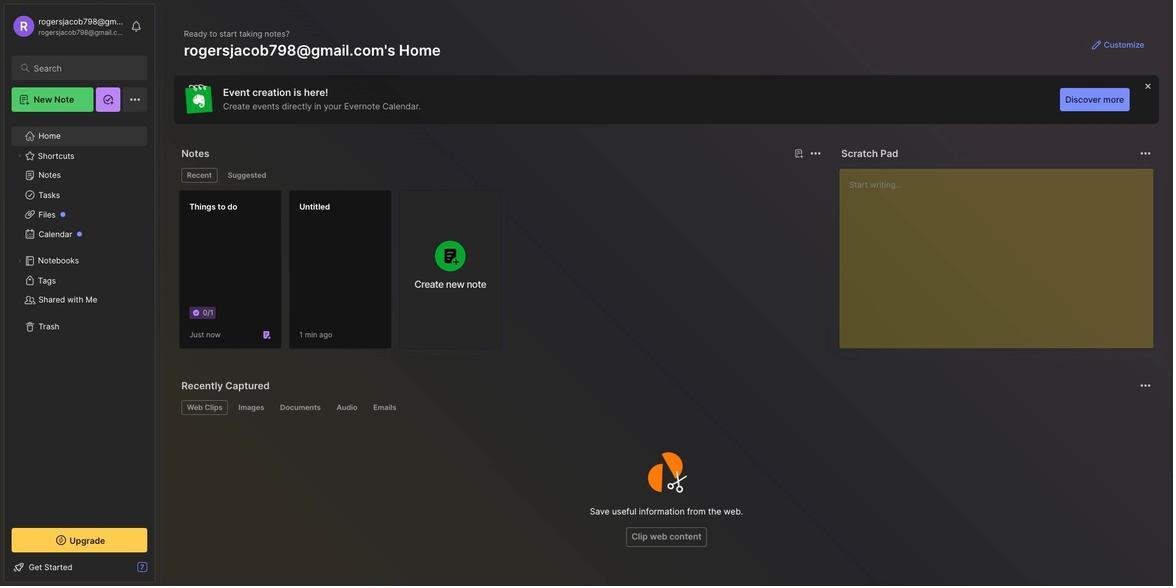 Task type: vqa. For each thing, say whether or not it's contained in the screenshot.
2nd More actions "field" from right
yes



Task type: describe. For each thing, give the bounding box(es) containing it.
click to collapse image
[[154, 564, 164, 578]]

Start writing… text field
[[850, 169, 1154, 339]]

Account field
[[12, 14, 125, 39]]

more actions image
[[1139, 146, 1154, 161]]

expand notebooks image
[[16, 257, 23, 265]]

Help and Learning task checklist field
[[4, 558, 155, 577]]

2 tab list from the top
[[182, 400, 1150, 415]]

none search field inside main element
[[34, 61, 136, 75]]

tree inside main element
[[4, 119, 155, 517]]



Task type: locate. For each thing, give the bounding box(es) containing it.
0 horizontal spatial more actions field
[[808, 145, 825, 162]]

1 vertical spatial tab list
[[182, 400, 1150, 415]]

None search field
[[34, 61, 136, 75]]

tree
[[4, 119, 155, 517]]

main element
[[0, 0, 159, 586]]

More actions field
[[808, 145, 825, 162], [1138, 145, 1155, 162]]

Search text field
[[34, 62, 136, 74]]

tab
[[182, 168, 217, 183], [222, 168, 272, 183], [182, 400, 228, 415], [233, 400, 270, 415], [275, 400, 326, 415], [331, 400, 363, 415], [368, 400, 402, 415]]

0 vertical spatial tab list
[[182, 168, 820, 183]]

1 more actions field from the left
[[808, 145, 825, 162]]

1 horizontal spatial more actions field
[[1138, 145, 1155, 162]]

more actions image
[[809, 146, 824, 161]]

row group
[[179, 190, 509, 356]]

1 tab list from the top
[[182, 168, 820, 183]]

2 more actions field from the left
[[1138, 145, 1155, 162]]

tab list
[[182, 168, 820, 183], [182, 400, 1150, 415]]



